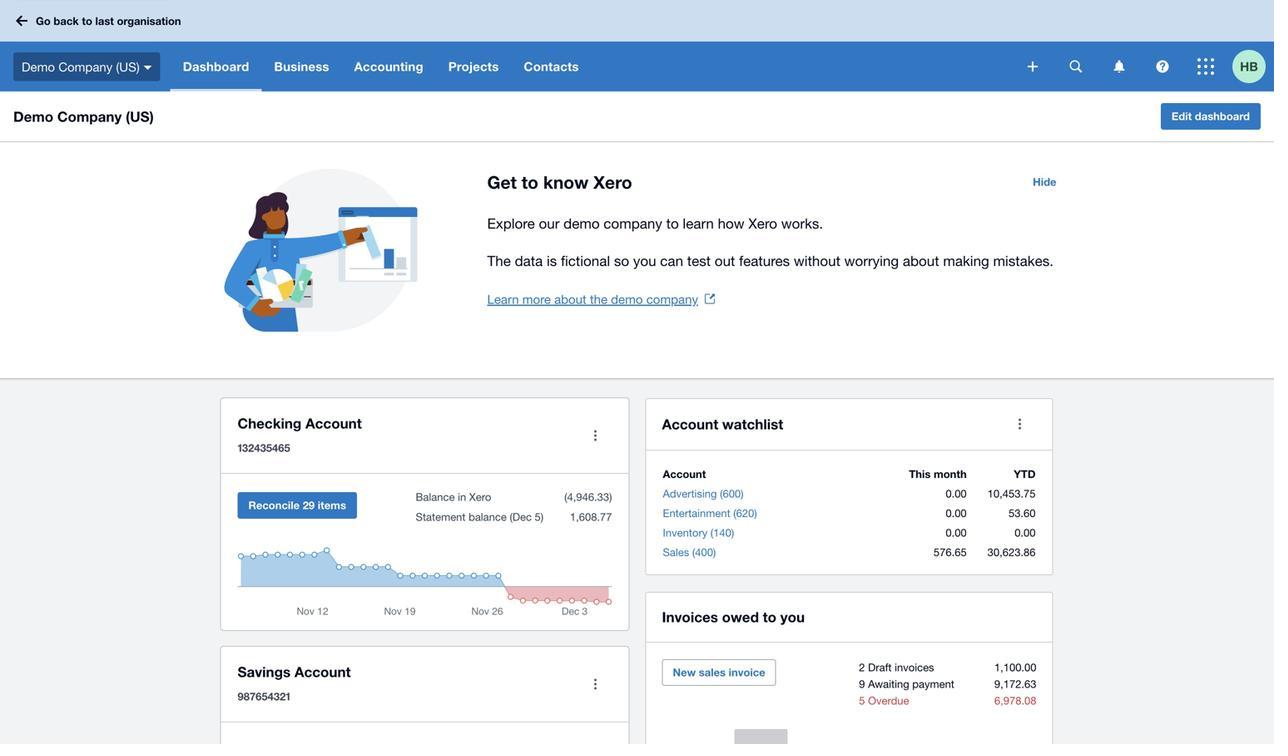 Task type: describe. For each thing, give the bounding box(es) containing it.
watchlist
[[722, 416, 783, 433]]

987654321
[[238, 691, 290, 704]]

ytd
[[1014, 468, 1036, 481]]

learn
[[683, 216, 714, 232]]

5 overdue link
[[859, 695, 909, 708]]

demo inside popup button
[[22, 59, 55, 74]]

0.00 link for 10,453.75
[[946, 488, 967, 501]]

checking
[[238, 415, 302, 432]]

advertising
[[663, 488, 717, 501]]

1 horizontal spatial svg image
[[1070, 60, 1082, 73]]

checking account
[[238, 415, 362, 432]]

hb
[[1240, 59, 1258, 74]]

intro banner body element
[[487, 212, 1066, 273]]

9 awaiting payment link
[[859, 678, 954, 691]]

dashboard
[[1195, 110, 1250, 123]]

advertising (600) link
[[663, 488, 744, 501]]

account right checking
[[305, 415, 362, 432]]

reconcile 29 items
[[248, 499, 346, 512]]

projects
[[448, 59, 499, 74]]

person setting up the dashboard image
[[154, 169, 487, 352]]

organisation
[[117, 14, 181, 27]]

balance
[[469, 511, 507, 524]]

hb button
[[1233, 42, 1274, 92]]

manage menu toggle image
[[579, 668, 612, 702]]

accounting
[[354, 59, 423, 74]]

how
[[718, 216, 745, 232]]

demo inside intro banner body element
[[564, 216, 600, 232]]

items
[[318, 499, 346, 512]]

account right savings
[[294, 664, 351, 681]]

0.00 for 10,453.75
[[946, 488, 967, 501]]

576.65 link
[[934, 546, 967, 559]]

learn more about the demo company
[[487, 292, 698, 307]]

our
[[539, 216, 560, 232]]

sales (400) link
[[663, 546, 716, 559]]

30,623.86
[[988, 546, 1036, 559]]

entertainment
[[663, 507, 730, 520]]

explore our demo company to learn how xero works.
[[487, 216, 823, 232]]

entertainment (620) link
[[663, 507, 757, 520]]

svg image inside demo company (us) popup button
[[144, 66, 152, 70]]

30,623.86 link
[[988, 546, 1036, 559]]

account watchlist link
[[662, 413, 783, 436]]

132435465
[[238, 442, 290, 455]]

svg image inside go back to last organisation link
[[16, 15, 27, 26]]

business
[[274, 59, 329, 74]]

invoices owed to you
[[662, 609, 805, 626]]

to right owed
[[763, 609, 777, 626]]

go
[[36, 14, 51, 27]]

demo company (us) button
[[0, 42, 170, 92]]

reconcile 29 items button
[[238, 493, 357, 519]]

5
[[859, 695, 865, 708]]

the
[[487, 253, 511, 269]]

manage menu toggle image
[[579, 419, 612, 453]]

(400)
[[692, 546, 716, 559]]

sales
[[663, 546, 689, 559]]

explore
[[487, 216, 535, 232]]

this
[[909, 468, 931, 481]]

sales
[[699, 667, 726, 680]]

statement balance (dec 5)
[[416, 511, 544, 524]]

1 horizontal spatial demo
[[611, 292, 643, 307]]

2 draft invoices
[[859, 662, 934, 675]]

edit
[[1172, 110, 1192, 123]]

53.60
[[1009, 507, 1036, 520]]

the data is fictional so you can test out features without worrying about making mistakes.
[[487, 253, 1054, 269]]

mistakes.
[[993, 253, 1054, 269]]

(140)
[[711, 527, 734, 540]]

53.60 link
[[1009, 507, 1036, 520]]

10,453.75 link
[[988, 488, 1036, 501]]

company inside popup button
[[58, 59, 113, 74]]

5 overdue
[[859, 695, 909, 708]]

awaiting
[[868, 678, 909, 691]]

1,608.77
[[567, 511, 612, 524]]

1 vertical spatial about
[[554, 292, 586, 307]]

(600)
[[720, 488, 744, 501]]

know
[[543, 172, 589, 193]]

you inside intro banner body element
[[633, 253, 656, 269]]

account up advertising
[[663, 468, 706, 481]]

statement
[[416, 511, 466, 524]]

making
[[943, 253, 989, 269]]

account inside 'link'
[[662, 416, 718, 433]]

fictional
[[561, 253, 610, 269]]

account watchlist
[[662, 416, 783, 433]]

6,978.08 link
[[994, 695, 1037, 708]]

projects button
[[436, 42, 511, 92]]

last
[[95, 14, 114, 27]]

back
[[54, 14, 79, 27]]

balance in xero
[[416, 491, 491, 504]]



Task type: locate. For each thing, give the bounding box(es) containing it.
dashboard
[[183, 59, 249, 74]]

0 vertical spatial xero
[[593, 172, 632, 193]]

0 horizontal spatial you
[[633, 253, 656, 269]]

1 vertical spatial company
[[646, 292, 698, 307]]

0 vertical spatial about
[[903, 253, 939, 269]]

0 horizontal spatial svg image
[[144, 66, 152, 70]]

1 vertical spatial you
[[780, 609, 805, 626]]

2 draft invoices link
[[859, 662, 934, 675]]

about
[[903, 253, 939, 269], [554, 292, 586, 307]]

10,453.75
[[988, 488, 1036, 501]]

you inside invoices owed to you link
[[780, 609, 805, 626]]

savings
[[238, 664, 291, 681]]

29
[[303, 499, 315, 512]]

0.00 for 0.00
[[946, 527, 967, 540]]

accounting button
[[342, 42, 436, 92]]

test
[[687, 253, 711, 269]]

can
[[660, 253, 683, 269]]

1 horizontal spatial xero
[[593, 172, 632, 193]]

without
[[794, 253, 841, 269]]

2
[[859, 662, 865, 675]]

about inside intro banner body element
[[903, 253, 939, 269]]

0 vertical spatial company
[[58, 59, 113, 74]]

company left opens in a new tab image at top
[[646, 292, 698, 307]]

opens in a new tab image
[[705, 294, 715, 304]]

company up so
[[604, 216, 662, 232]]

out
[[715, 253, 735, 269]]

demo
[[22, 59, 55, 74], [13, 108, 53, 125]]

xero
[[593, 172, 632, 193], [749, 216, 777, 232], [469, 491, 491, 504]]

1 vertical spatial demo
[[611, 292, 643, 307]]

works.
[[781, 216, 823, 232]]

1 vertical spatial company
[[57, 108, 122, 125]]

demo down demo company (us) popup button
[[13, 108, 53, 125]]

so
[[614, 253, 629, 269]]

watchlist overflow menu toggle image
[[1003, 408, 1037, 441]]

to right get at the left top
[[522, 172, 538, 193]]

contacts button
[[511, 42, 591, 92]]

0 vertical spatial company
[[604, 216, 662, 232]]

xero inside intro banner body element
[[749, 216, 777, 232]]

9,172.63
[[994, 678, 1037, 691]]

edit dashboard
[[1172, 110, 1250, 123]]

0 horizontal spatial about
[[554, 292, 586, 307]]

0.00 for 53.60
[[946, 507, 967, 520]]

0.00 link for 0.00
[[946, 527, 967, 540]]

demo company (us) down back
[[22, 59, 140, 74]]

0 vertical spatial (us)
[[116, 59, 140, 74]]

balance
[[416, 491, 455, 504]]

1 vertical spatial demo company (us)
[[13, 108, 154, 125]]

about left the
[[554, 292, 586, 307]]

you
[[633, 253, 656, 269], [780, 609, 805, 626]]

sales (400)
[[663, 546, 716, 559]]

1,100.00
[[994, 662, 1037, 675]]

worrying
[[844, 253, 899, 269]]

you right so
[[633, 253, 656, 269]]

1 horizontal spatial about
[[903, 253, 939, 269]]

0.00
[[946, 488, 967, 501], [946, 507, 967, 520], [946, 527, 967, 540], [1015, 527, 1036, 540]]

0.00 link
[[946, 488, 967, 501], [946, 507, 967, 520], [946, 527, 967, 540], [1015, 527, 1036, 540]]

go back to last organisation link
[[10, 6, 191, 36]]

you right owed
[[780, 609, 805, 626]]

to inside intro banner body element
[[666, 216, 679, 232]]

(us)
[[116, 59, 140, 74], [126, 108, 154, 125]]

9,172.63 link
[[994, 678, 1037, 691]]

savings account
[[238, 664, 351, 681]]

(us) down demo company (us) popup button
[[126, 108, 154, 125]]

2 horizontal spatial svg image
[[1114, 60, 1125, 73]]

banner
[[0, 0, 1274, 92]]

get to know xero
[[487, 172, 632, 193]]

invoices
[[895, 662, 934, 675]]

1 vertical spatial xero
[[749, 216, 777, 232]]

demo company (us) down demo company (us) popup button
[[13, 108, 154, 125]]

0.00 link for 53.60
[[946, 507, 967, 520]]

0 vertical spatial you
[[633, 253, 656, 269]]

1 vertical spatial (us)
[[126, 108, 154, 125]]

2 vertical spatial xero
[[469, 491, 491, 504]]

hide button
[[1023, 169, 1066, 196]]

new sales invoice button
[[662, 660, 776, 687]]

demo company (us) inside popup button
[[22, 59, 140, 74]]

inventory (140) link
[[663, 527, 734, 540]]

demo right our at the left top of page
[[564, 216, 600, 232]]

company inside intro banner body element
[[604, 216, 662, 232]]

demo right the
[[611, 292, 643, 307]]

reconcile
[[248, 499, 300, 512]]

company down go back to last organisation link at the left top
[[58, 59, 113, 74]]

this month
[[909, 468, 967, 481]]

entertainment (620)
[[663, 507, 757, 520]]

new sales invoice
[[673, 667, 765, 680]]

edit dashboard button
[[1161, 103, 1261, 130]]

9 awaiting payment
[[859, 678, 954, 691]]

0 horizontal spatial demo
[[564, 216, 600, 232]]

invoices
[[662, 609, 718, 626]]

to left learn
[[666, 216, 679, 232]]

0 vertical spatial demo
[[22, 59, 55, 74]]

xero right how
[[749, 216, 777, 232]]

2 horizontal spatial xero
[[749, 216, 777, 232]]

about left making
[[903, 253, 939, 269]]

is
[[547, 253, 557, 269]]

576.65
[[934, 546, 967, 559]]

owed
[[722, 609, 759, 626]]

inventory (140)
[[663, 527, 734, 540]]

company down demo company (us) popup button
[[57, 108, 122, 125]]

features
[[739, 253, 790, 269]]

to left last
[[82, 14, 92, 27]]

1,100.00 link
[[994, 662, 1037, 675]]

xero right know
[[593, 172, 632, 193]]

the
[[590, 292, 608, 307]]

banner containing dashboard
[[0, 0, 1274, 92]]

svg image
[[1070, 60, 1082, 73], [1114, 60, 1125, 73], [144, 66, 152, 70]]

1 horizontal spatial you
[[780, 609, 805, 626]]

invoices owed to you link
[[662, 606, 805, 629]]

6,978.08
[[994, 695, 1037, 708]]

in
[[458, 491, 466, 504]]

demo company (us)
[[22, 59, 140, 74], [13, 108, 154, 125]]

0 vertical spatial demo company (us)
[[22, 59, 140, 74]]

dashboard link
[[170, 42, 262, 92]]

company
[[58, 59, 113, 74], [57, 108, 122, 125]]

invoice
[[729, 667, 765, 680]]

0 vertical spatial demo
[[564, 216, 600, 232]]

account left watchlist
[[662, 416, 718, 433]]

5)
[[535, 511, 544, 524]]

(us) inside popup button
[[116, 59, 140, 74]]

svg image
[[16, 15, 27, 26], [1198, 58, 1214, 75], [1156, 60, 1169, 73], [1028, 62, 1038, 72]]

9
[[859, 678, 865, 691]]

0 horizontal spatial xero
[[469, 491, 491, 504]]

demo down go
[[22, 59, 55, 74]]

data
[[515, 253, 543, 269]]

xero right in
[[469, 491, 491, 504]]

1 vertical spatial demo
[[13, 108, 53, 125]]

learn
[[487, 292, 519, 307]]

advertising (600)
[[663, 488, 744, 501]]

inventory
[[663, 527, 708, 540]]

(us) down go back to last organisation
[[116, 59, 140, 74]]

more
[[522, 292, 551, 307]]

overdue
[[868, 695, 909, 708]]

(4,946.33)
[[564, 491, 612, 504]]

(620)
[[733, 507, 757, 520]]



Task type: vqa. For each thing, say whether or not it's contained in the screenshot.
the to inside the Go back to last organisation link
yes



